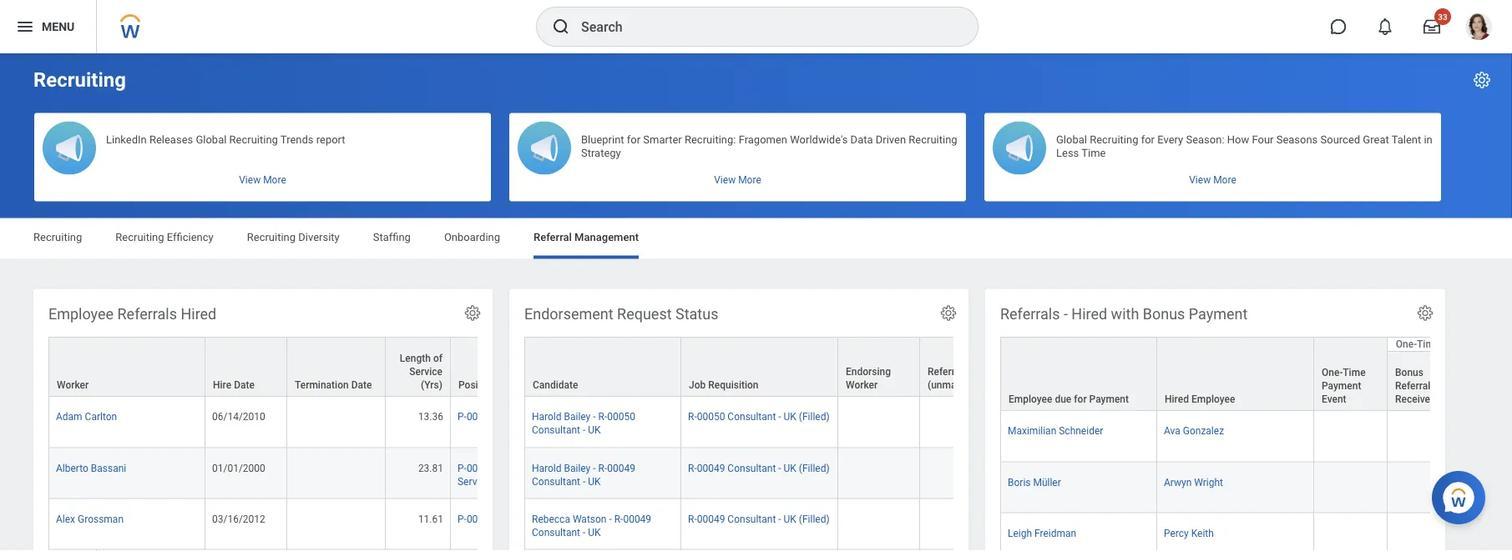Task type: describe. For each thing, give the bounding box(es) containing it.
one-time payment event button inside column header
[[1314, 338, 1387, 410]]

notifications large image
[[1377, 18, 1394, 35]]

alberto bassani
[[56, 462, 126, 474]]

endorsement
[[524, 306, 613, 323]]

ava gonzalez link
[[1164, 422, 1224, 437]]

33 button
[[1414, 8, 1451, 45]]

alberto
[[56, 462, 88, 474]]

profile logan mcneil image
[[1465, 13, 1492, 43]]

event for one-time payment event popup button in column header
[[1322, 394, 1347, 405]]

linkedin releases global recruiting trends report button
[[34, 113, 491, 202]]

- inside the harold bailey ‎- r-00049 consultant - uk
[[583, 476, 586, 488]]

justify image
[[15, 17, 35, 37]]

employee referrals hired
[[48, 306, 216, 323]]

23.81
[[418, 462, 443, 474]]

menu
[[42, 20, 75, 33]]

p-00513 staff payroll specialist
[[458, 411, 597, 423]]

hired for -
[[1072, 306, 1107, 323]]

employee due for payment button
[[1001, 338, 1156, 410]]

hired employee
[[1165, 394, 1235, 405]]

row containing adam carlton
[[48, 397, 922, 448]]

employee inside popup button
[[1191, 394, 1235, 405]]

one-time payment event for 2nd one-time payment event popup button from the left
[[1396, 339, 1509, 350]]

adam carlton
[[56, 411, 117, 423]]

season:
[[1186, 133, 1225, 146]]

worker inside employee referrals hired element
[[57, 380, 89, 391]]

employee referrals hired element
[[33, 289, 922, 552]]

trends
[[280, 133, 314, 146]]

length of service (yrs) column header
[[386, 337, 451, 398]]

endorsing worker column header
[[838, 337, 920, 398]]

candidate button
[[525, 338, 681, 396]]

rebecca watson ‎- r-00049 consultant - uk
[[532, 513, 651, 539]]

p-00065 senior risk analyst
[[458, 513, 583, 525]]

row containing boris müller
[[1000, 462, 1512, 513]]

senior for customer
[[497, 462, 526, 474]]

referrals - hired with bonus payment
[[1000, 306, 1248, 323]]

00049 inside the harold bailey ‎- r-00049 consultant - uk
[[607, 462, 635, 474]]

fragomen
[[739, 133, 787, 146]]

r-00049 consultant - uk (filled) link for rebecca watson ‎- r-00049 consultant - uk
[[688, 510, 830, 525]]

less
[[1056, 147, 1079, 159]]

ava gonzalez
[[1164, 426, 1224, 437]]

uk inside harold bailey ‎- r-00050 consultant - uk
[[588, 425, 601, 436]]

position button
[[451, 338, 607, 396]]

due
[[1055, 394, 1072, 405]]

carlton
[[85, 411, 117, 423]]

global inside linkedin releases global recruiting trends report button
[[196, 133, 227, 146]]

strategy
[[581, 147, 621, 159]]

13.36
[[418, 411, 443, 423]]

endorsement request status element
[[509, 289, 1314, 552]]

referred by (unmatched)
[[928, 366, 985, 391]]

for for employee due for payment
[[1074, 394, 1087, 405]]

endorsing worker button
[[838, 338, 919, 396]]

r-00049 consultant - uk (filled) for rebecca watson ‎- r-00049 consultant - uk
[[688, 513, 830, 525]]

gonzalez
[[1183, 426, 1224, 437]]

hire date
[[213, 380, 255, 391]]

referral management
[[534, 231, 639, 244]]

harold bailey ‎- r-00049 consultant - uk
[[532, 462, 635, 488]]

length of service (yrs) button
[[386, 338, 450, 396]]

06/14/2010
[[212, 411, 265, 423]]

bassani
[[91, 462, 126, 474]]

consultant inside the harold bailey ‎- r-00049 consultant - uk
[[532, 476, 580, 488]]

employee for employee due for payment
[[1009, 394, 1052, 405]]

rebecca
[[532, 513, 570, 525]]

harold bailey ‎- r-00050 consultant - uk link
[[532, 408, 635, 436]]

grossman
[[78, 513, 124, 525]]

management
[[575, 231, 639, 244]]

- inside rebecca watson ‎- r-00049 consultant - uk
[[583, 527, 586, 539]]

smarter
[[643, 133, 682, 146]]

time inside column header
[[1343, 367, 1366, 379]]

endorsement request status
[[524, 306, 718, 323]]

inbox large image
[[1424, 18, 1440, 35]]

adam
[[56, 411, 82, 423]]

maximilian
[[1008, 426, 1056, 437]]

bonus referral received button
[[1388, 352, 1460, 410]]

03/16/2012
[[212, 513, 265, 525]]

p- for 00199
[[458, 462, 467, 474]]

four
[[1252, 133, 1274, 146]]

referred
[[928, 366, 966, 378]]

hire
[[213, 380, 231, 391]]

service
[[409, 366, 443, 378]]

termination date column header
[[287, 337, 386, 398]]

payment inside column header
[[1322, 380, 1361, 392]]

driven
[[876, 133, 906, 146]]

one-time payment event for one-time payment event popup button in column header
[[1322, 367, 1366, 405]]

00199
[[467, 462, 495, 474]]

payroll
[[521, 411, 552, 423]]

leigh
[[1008, 528, 1032, 539]]

percy keith link
[[1164, 524, 1214, 539]]

hired inside popup button
[[1165, 394, 1189, 405]]

p-00199 senior customer services representative link
[[458, 459, 572, 488]]

job requisition
[[689, 380, 759, 391]]

referred by (unmatched) button
[[920, 338, 1018, 396]]

hire date button
[[205, 338, 286, 396]]

recruiting:
[[685, 133, 736, 146]]

staff
[[497, 411, 519, 423]]

row containing harold bailey ‎- r-00050 consultant - uk
[[524, 397, 1314, 448]]

alberto bassani link
[[56, 459, 126, 474]]

01/01/2000
[[212, 462, 265, 474]]

row containing alberto bassani
[[48, 448, 922, 499]]

analyst
[[549, 513, 583, 525]]

schneider
[[1059, 426, 1103, 437]]

p- for 00065
[[458, 513, 467, 525]]

one- for one-time payment event popup button in column header
[[1322, 367, 1343, 379]]

status
[[675, 306, 718, 323]]

recruiting inside the blueprint for smarter recruiting: fragomen worldwide's data driven recruiting strategy
[[909, 133, 957, 146]]

date for hire date
[[234, 380, 255, 391]]

r- inside the harold bailey ‎- r-00049 consultant - uk
[[598, 462, 607, 474]]

1 referrals from the left
[[117, 306, 177, 323]]

global recruiting for every season: how four seasons sourced great talent in less time button
[[984, 113, 1441, 202]]

global recruiting for every season: how four seasons sourced great talent in less time
[[1056, 133, 1433, 159]]

percy keith
[[1164, 528, 1214, 539]]

referral inside tab list
[[534, 231, 572, 244]]

‎- for harold bailey ‎- r-00049 consultant - uk
[[593, 462, 596, 474]]

hired for referrals
[[181, 306, 216, 323]]

one-time payment event column header
[[1314, 337, 1388, 412]]

staffing
[[373, 231, 411, 244]]

00513
[[467, 411, 495, 423]]

bailey for 00050
[[564, 411, 591, 423]]

p-00065 senior risk analyst link
[[458, 510, 583, 525]]

job requisition button
[[681, 338, 837, 396]]

worker column header
[[48, 337, 205, 398]]

representative
[[498, 476, 564, 488]]

(filled) for harold bailey ‎- r-00049 consultant - uk
[[799, 462, 830, 474]]

‎- for harold bailey ‎- r-00050 consultant - uk
[[593, 411, 596, 423]]

in
[[1424, 133, 1433, 146]]

2 referrals from the left
[[1000, 306, 1060, 323]]

by
[[969, 366, 979, 378]]

bailey for 00049
[[564, 462, 591, 474]]

linkedin releases global recruiting trends report
[[106, 133, 345, 146]]

0 vertical spatial bonus
[[1143, 306, 1185, 323]]



Task type: locate. For each thing, give the bounding box(es) containing it.
0 horizontal spatial referrals
[[117, 306, 177, 323]]

boris
[[1008, 477, 1031, 488]]

onboarding
[[444, 231, 500, 244]]

harold up representative
[[532, 462, 562, 474]]

watson
[[573, 513, 607, 525]]

tab list containing recruiting
[[17, 219, 1495, 259]]

every
[[1157, 133, 1183, 146]]

one- inside column header
[[1322, 367, 1343, 379]]

1 vertical spatial senior
[[497, 513, 526, 525]]

00050 down the job requisition
[[697, 411, 725, 423]]

2 date from the left
[[351, 380, 372, 391]]

1 horizontal spatial for
[[1074, 394, 1087, 405]]

2 r-00049 consultant - uk (filled) from the top
[[688, 513, 830, 525]]

1 horizontal spatial worker
[[846, 380, 878, 391]]

referrals up "worker" popup button
[[117, 306, 177, 323]]

2 one-time payment event button from the left
[[1388, 338, 1512, 351]]

employee due for payment column header
[[1000, 337, 1157, 412]]

0 vertical spatial p-
[[458, 411, 467, 423]]

configure this page image
[[1472, 70, 1492, 90]]

one- for 2nd one-time payment event popup button from the left
[[1396, 339, 1417, 350]]

r-00049 consultant - uk (filled) link for harold bailey ‎- r-00049 consultant - uk
[[688, 459, 830, 474]]

hired
[[181, 306, 216, 323], [1072, 306, 1107, 323], [1165, 394, 1189, 405]]

müller
[[1033, 477, 1061, 488]]

one-time payment event button left bonus referral received
[[1314, 338, 1387, 410]]

for inside popup button
[[1074, 394, 1087, 405]]

consultant inside harold bailey ‎- r-00050 consultant - uk
[[532, 425, 580, 436]]

1 horizontal spatial referrals
[[1000, 306, 1060, 323]]

alex grossman
[[56, 513, 124, 525]]

termination date
[[295, 380, 372, 391]]

0 horizontal spatial employee
[[48, 306, 114, 323]]

0 horizontal spatial event
[[1322, 394, 1347, 405]]

search image
[[551, 17, 571, 37]]

0 vertical spatial one-time payment event
[[1396, 339, 1509, 350]]

referral left management
[[534, 231, 572, 244]]

bonus referral received row
[[1000, 351, 1512, 411]]

senior up representative
[[497, 462, 526, 474]]

payment inside popup button
[[1089, 394, 1129, 405]]

one-
[[1396, 339, 1417, 350], [1322, 367, 1343, 379]]

2 vertical spatial p-
[[458, 513, 467, 525]]

event inside column header
[[1322, 394, 1347, 405]]

harold inside harold bailey ‎- r-00050 consultant - uk
[[532, 411, 562, 423]]

1 vertical spatial bonus
[[1395, 367, 1424, 379]]

1 vertical spatial one-time payment event
[[1322, 367, 1366, 405]]

employee up "worker" popup button
[[48, 306, 114, 323]]

hire date column header
[[205, 337, 287, 398]]

hired up ava
[[1165, 394, 1189, 405]]

bailey inside the harold bailey ‎- r-00049 consultant - uk
[[564, 462, 591, 474]]

worker down endorsing
[[846, 380, 878, 391]]

1 vertical spatial harold
[[532, 462, 562, 474]]

1 r-00049 consultant - uk (filled) link from the top
[[688, 459, 830, 474]]

00050
[[607, 411, 635, 423], [697, 411, 725, 423]]

payment left bonus referral received
[[1322, 380, 1361, 392]]

p-00513 staff payroll specialist link
[[458, 408, 597, 423]]

p- inside p-00199 senior customer services representative
[[458, 462, 467, 474]]

uk inside the harold bailey ‎- r-00049 consultant - uk
[[588, 476, 601, 488]]

recruiting inside global recruiting for every season: how four seasons sourced great talent in less time
[[1090, 133, 1138, 146]]

arwyn
[[1164, 477, 1192, 488]]

r- inside harold bailey ‎- r-00050 consultant - uk
[[598, 411, 607, 423]]

2 (filled) from the top
[[799, 462, 830, 474]]

bonus inside bonus referral received
[[1395, 367, 1424, 379]]

00065
[[467, 513, 495, 525]]

harold for harold bailey ‎- r-00049 consultant - uk
[[532, 462, 562, 474]]

employee inside popup button
[[1009, 394, 1052, 405]]

one-time payment event left bonus referral received
[[1322, 367, 1366, 405]]

candidate column header
[[524, 337, 681, 398]]

payment up hired employee popup button on the bottom right of the page
[[1189, 306, 1248, 323]]

1 vertical spatial time
[[1417, 339, 1440, 350]]

alex
[[56, 513, 75, 525]]

0 vertical spatial bailey
[[564, 411, 591, 423]]

1 horizontal spatial date
[[351, 380, 372, 391]]

global up less
[[1056, 133, 1087, 146]]

row containing leigh freidman
[[1000, 513, 1512, 552]]

job
[[689, 380, 706, 391]]

recruiting main content
[[0, 53, 1512, 552]]

senior left the risk
[[497, 513, 526, 525]]

hired left with
[[1072, 306, 1107, 323]]

row
[[48, 337, 922, 398], [524, 337, 1314, 398], [1000, 337, 1512, 412], [48, 397, 922, 448], [524, 397, 1314, 448], [1000, 411, 1512, 462], [48, 448, 922, 499], [524, 448, 1314, 499], [1000, 462, 1512, 513], [48, 499, 922, 550], [524, 499, 1314, 550], [1000, 513, 1512, 552], [48, 550, 922, 552], [524, 550, 1314, 552]]

event for 2nd one-time payment event popup button from the left
[[1484, 339, 1509, 350]]

2 00050 from the left
[[697, 411, 725, 423]]

for inside the blueprint for smarter recruiting: fragomen worldwide's data driven recruiting strategy
[[627, 133, 641, 146]]

referrals - hired with bonus payment element
[[985, 289, 1512, 552]]

date
[[234, 380, 255, 391], [351, 380, 372, 391]]

1 (filled) from the top
[[799, 411, 830, 423]]

1 horizontal spatial one-
[[1396, 339, 1417, 350]]

p- up services
[[458, 462, 467, 474]]

employee for employee referrals hired
[[48, 306, 114, 323]]

linkedin
[[106, 133, 147, 146]]

ava
[[1164, 426, 1180, 437]]

uk
[[784, 411, 796, 423], [588, 425, 601, 436], [784, 462, 796, 474], [588, 476, 601, 488], [784, 513, 796, 525], [588, 527, 601, 539]]

1 horizontal spatial referral
[[1395, 380, 1431, 392]]

1 vertical spatial referral
[[1395, 380, 1431, 392]]

0 horizontal spatial worker
[[57, 380, 89, 391]]

rebecca watson ‎- r-00049 consultant - uk link
[[532, 510, 651, 539]]

referral
[[534, 231, 572, 244], [1395, 380, 1431, 392]]

1 vertical spatial r-00049 consultant - uk (filled) link
[[688, 510, 830, 525]]

1 horizontal spatial employee
[[1009, 394, 1052, 405]]

1 worker from the left
[[57, 380, 89, 391]]

2 global from the left
[[1056, 133, 1087, 146]]

length
[[400, 353, 431, 365]]

cell
[[287, 397, 386, 448], [838, 397, 920, 448], [920, 397, 1019, 448], [1314, 411, 1388, 462], [1388, 411, 1461, 462], [287, 448, 386, 499], [920, 448, 1019, 499], [1388, 462, 1461, 513], [287, 499, 386, 550], [838, 499, 920, 550], [920, 499, 1019, 550], [1314, 513, 1388, 552], [1388, 513, 1461, 552], [48, 550, 205, 552], [205, 550, 287, 552], [287, 550, 386, 552], [386, 550, 451, 552], [451, 550, 608, 552], [524, 550, 681, 552], [681, 550, 838, 552], [838, 550, 920, 552], [920, 550, 1019, 552]]

risk
[[528, 513, 547, 525]]

candidate
[[533, 380, 578, 391]]

bailey down candidate
[[564, 411, 591, 423]]

tab list inside recruiting main content
[[17, 219, 1495, 259]]

- inside harold bailey ‎- r-00050 consultant - uk
[[583, 425, 586, 436]]

0 horizontal spatial one-time payment event
[[1322, 367, 1366, 405]]

1 vertical spatial one-
[[1322, 367, 1343, 379]]

2 bailey from the top
[[564, 462, 591, 474]]

0 horizontal spatial 00050
[[607, 411, 635, 423]]

1 one-time payment event button from the left
[[1314, 338, 1387, 410]]

uk inside rebecca watson ‎- r-00049 consultant - uk
[[588, 527, 601, 539]]

2 vertical spatial ‎-
[[609, 513, 612, 525]]

time
[[1082, 147, 1106, 159], [1417, 339, 1440, 350], [1343, 367, 1366, 379]]

2 p- from the top
[[458, 462, 467, 474]]

1 bailey from the top
[[564, 411, 591, 423]]

alex grossman link
[[56, 510, 124, 525]]

0 vertical spatial harold
[[532, 411, 562, 423]]

00050 right specialist
[[607, 411, 635, 423]]

0 vertical spatial senior
[[497, 462, 526, 474]]

Search Workday  search field
[[581, 8, 944, 45]]

row containing maximilian schneider
[[1000, 411, 1512, 462]]

bonus up received
[[1395, 367, 1424, 379]]

talent
[[1392, 133, 1421, 146]]

r- inside rebecca watson ‎- r-00049 consultant - uk
[[614, 513, 623, 525]]

harold down candidate
[[532, 411, 562, 423]]

1 p- from the top
[[458, 411, 467, 423]]

one-time payment event down configure referrals - hired with bonus payment image
[[1396, 339, 1509, 350]]

configure endorsement request status image
[[939, 304, 958, 323]]

row containing length of service (yrs)
[[48, 337, 922, 398]]

0 horizontal spatial one-
[[1322, 367, 1343, 379]]

payment up schneider
[[1089, 394, 1129, 405]]

0 vertical spatial r-00049 consultant - uk (filled) link
[[688, 459, 830, 474]]

1 vertical spatial (filled)
[[799, 462, 830, 474]]

(filled) for rebecca watson ‎- r-00049 consultant - uk
[[799, 513, 830, 525]]

one-time payment event
[[1396, 339, 1509, 350], [1322, 367, 1366, 405]]

bonus right with
[[1143, 306, 1185, 323]]

0 horizontal spatial global
[[196, 133, 227, 146]]

1 horizontal spatial global
[[1056, 133, 1087, 146]]

adam carlton link
[[56, 408, 117, 423]]

termination
[[295, 380, 349, 391]]

recruiting diversity
[[247, 231, 340, 244]]

time inside global recruiting for every season: how four seasons sourced great talent in less time
[[1082, 147, 1106, 159]]

p- for 00513
[[458, 411, 467, 423]]

(unmatched)
[[928, 380, 985, 391]]

arwyn wright
[[1164, 477, 1223, 488]]

0 vertical spatial one-
[[1396, 339, 1417, 350]]

0 horizontal spatial for
[[627, 133, 641, 146]]

bailey inside harold bailey ‎- r-00050 consultant - uk
[[564, 411, 591, 423]]

1 r-00049 consultant - uk (filled) from the top
[[688, 462, 830, 474]]

0 horizontal spatial bonus
[[1143, 306, 1185, 323]]

2 r-00049 consultant - uk (filled) link from the top
[[688, 510, 830, 525]]

1 global from the left
[[196, 133, 227, 146]]

3 (filled) from the top
[[799, 513, 830, 525]]

maximilian schneider
[[1008, 426, 1103, 437]]

2 vertical spatial time
[[1343, 367, 1366, 379]]

1 vertical spatial r-00049 consultant - uk (filled)
[[688, 513, 830, 525]]

tab list
[[17, 219, 1495, 259]]

1 vertical spatial ‎-
[[593, 462, 596, 474]]

date for termination date
[[351, 380, 372, 391]]

worldwide's
[[790, 133, 848, 146]]

1 senior from the top
[[497, 462, 526, 474]]

bailey down harold bailey ‎- r-00050 consultant - uk
[[564, 462, 591, 474]]

referral inside bonus referral received
[[1395, 380, 1431, 392]]

r-00049 consultant - uk (filled) link
[[688, 459, 830, 474], [688, 510, 830, 525]]

r-00049 consultant - uk (filled) for harold bailey ‎- r-00049 consultant - uk
[[688, 462, 830, 474]]

worker
[[57, 380, 89, 391], [846, 380, 878, 391]]

0 vertical spatial (filled)
[[799, 411, 830, 423]]

0 horizontal spatial date
[[234, 380, 255, 391]]

for for global recruiting for every season: how four seasons sourced great talent in less time
[[1141, 133, 1155, 146]]

termination date button
[[287, 338, 385, 396]]

blueprint for smarter recruiting: fragomen worldwide's data driven recruiting strategy button
[[509, 113, 966, 202]]

00050 inside harold bailey ‎- r-00050 consultant - uk
[[607, 411, 635, 423]]

0 vertical spatial ‎-
[[593, 411, 596, 423]]

payment
[[1189, 306, 1248, 323], [1442, 339, 1482, 350], [1322, 380, 1361, 392], [1089, 394, 1129, 405]]

hired up hire date popup button
[[181, 306, 216, 323]]

row containing endorsing worker
[[524, 337, 1314, 398]]

one-time payment event button down configure referrals - hired with bonus payment image
[[1388, 338, 1512, 351]]

time down configure referrals - hired with bonus payment image
[[1417, 339, 1440, 350]]

‎- right customer
[[593, 462, 596, 474]]

payment up bonus referral received popup button
[[1442, 339, 1482, 350]]

one-time payment event inside one-time payment event column header
[[1322, 367, 1366, 405]]

‎- for rebecca watson ‎- r-00049 consultant - uk
[[609, 513, 612, 525]]

p- right '11.61'
[[458, 513, 467, 525]]

senior inside p-00199 senior customer services representative
[[497, 462, 526, 474]]

for left every
[[1141, 133, 1155, 146]]

‎-
[[593, 411, 596, 423], [593, 462, 596, 474], [609, 513, 612, 525]]

employee up 'gonzalez'
[[1191, 394, 1235, 405]]

arwyn wright link
[[1164, 473, 1223, 488]]

for right the due
[[1074, 394, 1087, 405]]

2 horizontal spatial employee
[[1191, 394, 1235, 405]]

‎- inside harold bailey ‎- r-00050 consultant - uk
[[593, 411, 596, 423]]

boris müller
[[1008, 477, 1061, 488]]

1 horizontal spatial 00050
[[697, 411, 725, 423]]

request
[[617, 306, 672, 323]]

1 harold from the top
[[532, 411, 562, 423]]

3 p- from the top
[[458, 513, 467, 525]]

global right releases
[[196, 133, 227, 146]]

menu banner
[[0, 0, 1512, 53]]

employee up maximilian
[[1009, 394, 1052, 405]]

employee due for payment
[[1009, 394, 1129, 405]]

time left bonus referral received
[[1343, 367, 1366, 379]]

time right less
[[1082, 147, 1106, 159]]

0 vertical spatial r-00049 consultant - uk (filled)
[[688, 462, 830, 474]]

1 vertical spatial p-
[[458, 462, 467, 474]]

referrals up employee due for payment popup button
[[1000, 306, 1060, 323]]

2 senior from the top
[[497, 513, 526, 525]]

with
[[1111, 306, 1139, 323]]

for left smarter
[[627, 133, 641, 146]]

blueprint
[[581, 133, 624, 146]]

1 horizontal spatial hired
[[1072, 306, 1107, 323]]

worker up adam
[[57, 380, 89, 391]]

‎- right watson
[[609, 513, 612, 525]]

33
[[1438, 12, 1448, 22]]

efficiency
[[167, 231, 214, 244]]

great
[[1363, 133, 1389, 146]]

r-00050 consultant - uk (filled) link
[[688, 408, 830, 423]]

harold bailey ‎- r-00049 consultant - uk link
[[532, 459, 635, 488]]

2 harold from the top
[[532, 462, 562, 474]]

0 vertical spatial event
[[1484, 339, 1509, 350]]

senior for risk
[[497, 513, 526, 525]]

configure referrals - hired with bonus payment image
[[1416, 304, 1435, 323]]

2 worker from the left
[[846, 380, 878, 391]]

hired employee button
[[1157, 338, 1313, 410]]

00049 inside rebecca watson ‎- r-00049 consultant - uk
[[623, 513, 651, 525]]

0 vertical spatial referral
[[534, 231, 572, 244]]

row containing rebecca watson ‎- r-00049 consultant - uk
[[524, 499, 1314, 550]]

row containing one-time payment event
[[1000, 337, 1512, 412]]

consultant inside rebecca watson ‎- r-00049 consultant - uk
[[532, 527, 580, 539]]

job requisition column header
[[681, 337, 838, 398]]

row containing harold bailey ‎- r-00049 consultant - uk
[[524, 448, 1314, 499]]

customer
[[528, 462, 572, 474]]

2 horizontal spatial for
[[1141, 133, 1155, 146]]

1 date from the left
[[234, 380, 255, 391]]

0 horizontal spatial one-time payment event button
[[1314, 338, 1387, 410]]

date right termination
[[351, 380, 372, 391]]

length of service (yrs)
[[400, 353, 443, 391]]

for inside global recruiting for every season: how four seasons sourced great talent in less time
[[1141, 133, 1155, 146]]

-
[[1064, 306, 1068, 323], [778, 411, 781, 423], [583, 425, 586, 436], [778, 462, 781, 474], [583, 476, 586, 488], [778, 513, 781, 525], [583, 527, 586, 539]]

1 horizontal spatial one-time payment event button
[[1388, 338, 1512, 351]]

1 horizontal spatial one-time payment event
[[1396, 339, 1509, 350]]

date right hire
[[234, 380, 255, 391]]

p- right 13.36
[[458, 411, 467, 423]]

‎- inside the harold bailey ‎- r-00049 consultant - uk
[[593, 462, 596, 474]]

1 vertical spatial event
[[1322, 394, 1347, 405]]

0 horizontal spatial referral
[[534, 231, 572, 244]]

1 horizontal spatial bonus
[[1395, 367, 1424, 379]]

0 horizontal spatial time
[[1082, 147, 1106, 159]]

referral up received
[[1395, 380, 1431, 392]]

worker inside endorsing worker
[[846, 380, 878, 391]]

1 horizontal spatial time
[[1343, 367, 1366, 379]]

harold for harold bailey ‎- r-00050 consultant - uk
[[532, 411, 562, 423]]

1 vertical spatial bailey
[[564, 462, 591, 474]]

leigh freidman
[[1008, 528, 1076, 539]]

2 horizontal spatial time
[[1417, 339, 1440, 350]]

hired employee column header
[[1157, 337, 1314, 412]]

1 horizontal spatial event
[[1484, 339, 1509, 350]]

global
[[196, 133, 227, 146], [1056, 133, 1087, 146]]

2 vertical spatial (filled)
[[799, 513, 830, 525]]

2 horizontal spatial hired
[[1165, 394, 1189, 405]]

0 horizontal spatial hired
[[181, 306, 216, 323]]

event
[[1484, 339, 1509, 350], [1322, 394, 1347, 405]]

services
[[458, 476, 495, 488]]

1 00050 from the left
[[607, 411, 635, 423]]

configure employee referrals hired image
[[463, 304, 482, 323]]

bonus referral received
[[1395, 367, 1436, 405]]

row containing alex grossman
[[48, 499, 922, 550]]

00050 inside r-00050 consultant - uk (filled) link
[[697, 411, 725, 423]]

(yrs)
[[421, 380, 443, 391]]

‎- down candidate column header
[[593, 411, 596, 423]]

r-00050 consultant - uk (filled)
[[688, 411, 830, 423]]

0 vertical spatial time
[[1082, 147, 1106, 159]]

global inside global recruiting for every season: how four seasons sourced great talent in less time
[[1056, 133, 1087, 146]]

‎- inside rebecca watson ‎- r-00049 consultant - uk
[[609, 513, 612, 525]]

harold inside the harold bailey ‎- r-00049 consultant - uk
[[532, 462, 562, 474]]

sourced
[[1321, 133, 1360, 146]]



Task type: vqa. For each thing, say whether or not it's contained in the screenshot.
chevron left small IMAGE on the top right of page
no



